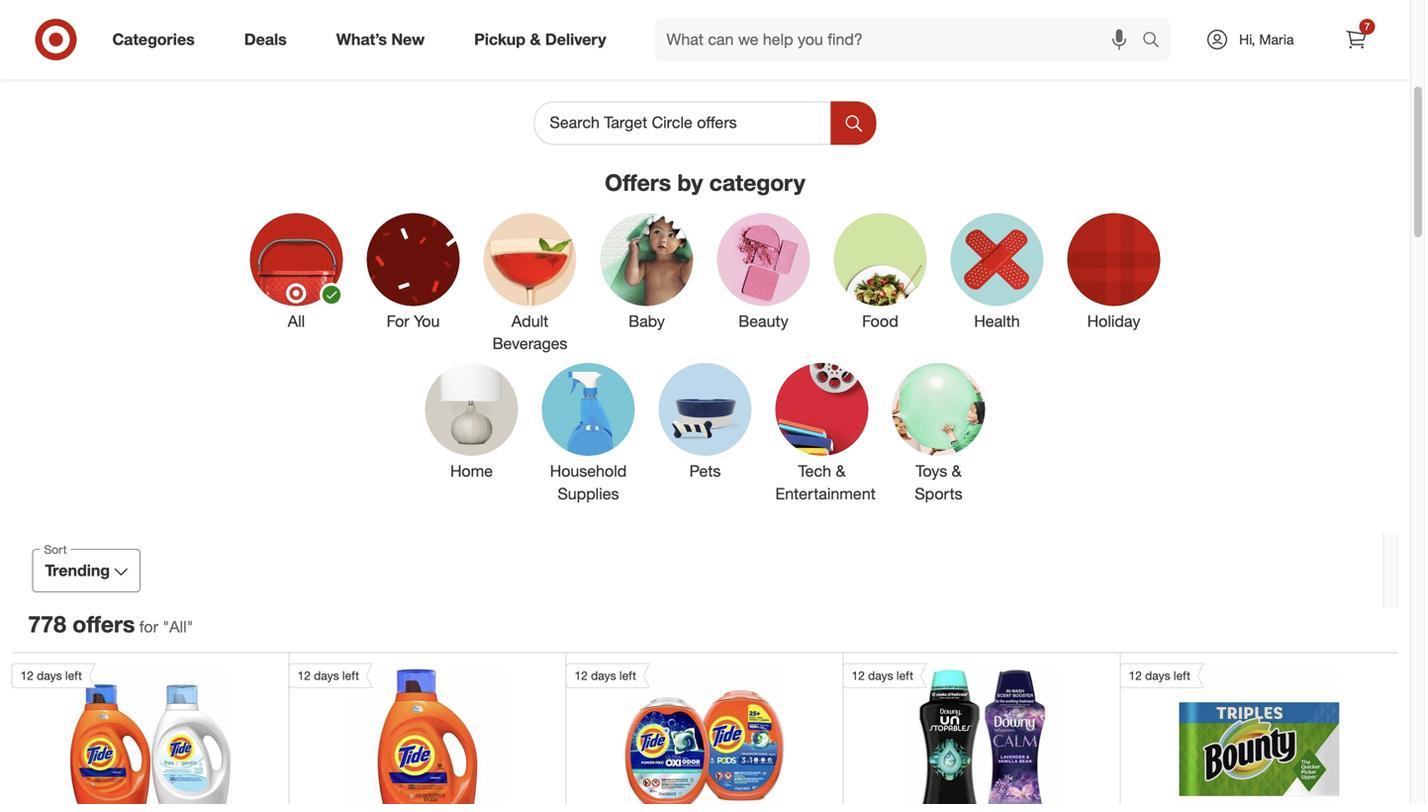 Task type: locate. For each thing, give the bounding box(es) containing it.
all
[[288, 312, 305, 331], [169, 617, 187, 637]]

5 days from the left
[[1145, 669, 1171, 684]]

2 horizontal spatial &
[[952, 462, 962, 481]]

for
[[516, 21, 535, 40], [139, 617, 158, 637]]

5 12 from the left
[[1129, 669, 1142, 684]]

what's new
[[336, 30, 425, 49]]

& for toys
[[952, 462, 962, 481]]

4 12 days left from the left
[[852, 669, 913, 684]]

learn more button
[[981, 0, 1130, 40]]

offers
[[605, 169, 671, 197]]

sports
[[915, 484, 963, 504]]

health
[[974, 312, 1020, 331]]

days for 1st '12 days left' button from right
[[1145, 669, 1171, 684]]

"
[[163, 617, 169, 637], [187, 617, 193, 637]]

0 horizontal spatial "
[[163, 617, 169, 637]]

&
[[530, 30, 541, 49], [836, 462, 846, 481], [952, 462, 962, 481]]

& inside tech & entertainment
[[836, 462, 846, 481]]

what's
[[336, 30, 387, 49]]

days for 5th '12 days left' button from right
[[37, 669, 62, 684]]

baby
[[629, 312, 665, 331]]

for you
[[387, 312, 440, 331]]

2 12 days left button from the left
[[289, 664, 508, 805]]

778 offer s for " all "
[[28, 611, 193, 638]]

1 horizontal spatial &
[[836, 462, 846, 481]]

0 vertical spatial for
[[516, 21, 535, 40]]

toys
[[916, 462, 947, 481]]

household supplies button
[[542, 363, 635, 506]]

& right "pickup" at the top left of page
[[530, 30, 541, 49]]

12
[[20, 669, 34, 684], [297, 669, 311, 684], [575, 669, 588, 684], [852, 669, 865, 684], [1129, 669, 1142, 684]]

adult
[[512, 312, 549, 331]]

household supplies
[[550, 462, 627, 504]]

2 12 from the left
[[297, 669, 311, 684]]

pets button
[[659, 363, 752, 506]]

1 " from the left
[[163, 617, 169, 637]]

& right "toys"
[[952, 462, 962, 481]]

0 horizontal spatial all
[[169, 617, 187, 637]]

1 left from the left
[[65, 669, 82, 684]]

for right s
[[139, 617, 158, 637]]

home button
[[425, 363, 518, 506]]

featured
[[351, 21, 410, 40]]

more
[[1060, 9, 1099, 28]]

maria
[[1259, 31, 1294, 48]]

2 days from the left
[[314, 669, 339, 684]]

for left you!
[[516, 21, 535, 40]]

0 horizontal spatial for
[[139, 617, 158, 637]]

0 vertical spatial all
[[288, 312, 305, 331]]

household
[[550, 462, 627, 481]]

1 horizontal spatial "
[[187, 617, 193, 637]]

1 12 days left from the left
[[20, 669, 82, 684]]

food
[[862, 312, 899, 331]]

search
[[1134, 32, 1181, 51]]

3 left from the left
[[620, 669, 636, 684]]

2 " from the left
[[187, 617, 193, 637]]

you
[[414, 312, 440, 331]]

7
[[1365, 20, 1370, 33]]

1 vertical spatial for
[[139, 617, 158, 637]]

baby button
[[600, 213, 693, 355]]

3 days from the left
[[591, 669, 616, 684]]

left
[[65, 669, 82, 684], [342, 669, 359, 684], [620, 669, 636, 684], [897, 669, 913, 684], [1174, 669, 1191, 684]]

health button
[[951, 213, 1044, 355]]

& right tech
[[836, 462, 846, 481]]

categories
[[112, 30, 195, 49]]

12 days left
[[20, 669, 82, 684], [297, 669, 359, 684], [575, 669, 636, 684], [852, 669, 913, 684], [1129, 669, 1191, 684]]

all inside 778 offer s for " all "
[[169, 617, 187, 637]]

hi, maria
[[1239, 31, 1294, 48]]

food button
[[834, 213, 927, 355]]

1 horizontal spatial all
[[288, 312, 305, 331]]

tech & entertainment button
[[776, 363, 876, 506]]

& inside toys & sports
[[952, 462, 962, 481]]

deals
[[244, 30, 287, 49]]

tailored
[[458, 21, 511, 40]]

5 left from the left
[[1174, 669, 1191, 684]]

toys & sports button
[[892, 363, 985, 506]]

offers by category
[[605, 169, 806, 197]]

beauty
[[739, 312, 789, 331]]

trending button
[[32, 549, 141, 593]]

categories link
[[96, 18, 219, 61]]

& for pickup
[[530, 30, 541, 49]]

3 12 days left button from the left
[[566, 664, 785, 805]]

4 left from the left
[[897, 669, 913, 684]]

None text field
[[534, 102, 831, 145]]

delivery
[[545, 30, 606, 49]]

days
[[37, 669, 62, 684], [314, 669, 339, 684], [591, 669, 616, 684], [868, 669, 893, 684], [1145, 669, 1171, 684]]

1 days from the left
[[37, 669, 62, 684]]

pickup & delivery
[[474, 30, 606, 49]]

all button
[[250, 213, 343, 355]]

4 days from the left
[[868, 669, 893, 684]]

unlock featured offers tailored for you!
[[297, 21, 569, 40]]

1 vertical spatial all
[[169, 617, 187, 637]]

12 days left button
[[11, 664, 231, 805], [289, 664, 508, 805], [566, 664, 785, 805], [843, 664, 1062, 805], [1120, 664, 1340, 805]]

0 horizontal spatial &
[[530, 30, 541, 49]]



Task type: vqa. For each thing, say whether or not it's contained in the screenshot.
All to the bottom
yes



Task type: describe. For each thing, give the bounding box(es) containing it.
for
[[387, 312, 409, 331]]

What can we help you find? suggestions appear below search field
[[655, 18, 1147, 61]]

pickup & delivery link
[[457, 18, 631, 61]]

tech
[[798, 462, 831, 481]]

you!
[[539, 21, 569, 40]]

for inside 778 offer s for " all "
[[139, 617, 158, 637]]

beverages
[[492, 334, 568, 354]]

all inside all button
[[288, 312, 305, 331]]

tech & entertainment
[[776, 462, 876, 504]]

holiday
[[1087, 312, 1141, 331]]

toys & sports
[[915, 462, 963, 504]]

learn more
[[1012, 9, 1099, 28]]

& for tech
[[836, 462, 846, 481]]

7 link
[[1335, 18, 1378, 61]]

s
[[123, 611, 135, 638]]

holiday button
[[1068, 213, 1161, 355]]

entertainment
[[776, 484, 876, 504]]

4 12 from the left
[[852, 669, 865, 684]]

offer
[[73, 611, 123, 638]]

5 12 days left from the left
[[1129, 669, 1191, 684]]

what's new link
[[319, 18, 450, 61]]

supplies
[[558, 484, 619, 504]]

778
[[28, 611, 66, 638]]

unlock
[[297, 21, 346, 40]]

beauty button
[[717, 213, 810, 355]]

1 horizontal spatial for
[[516, 21, 535, 40]]

2 left from the left
[[342, 669, 359, 684]]

category
[[709, 169, 806, 197]]

for you button
[[367, 213, 460, 355]]

hi,
[[1239, 31, 1256, 48]]

home
[[450, 462, 493, 481]]

adult beverages button
[[484, 213, 577, 355]]

search button
[[1134, 18, 1181, 65]]

offers
[[414, 21, 454, 40]]

pets
[[690, 462, 721, 481]]

deals link
[[227, 18, 312, 61]]

pickup
[[474, 30, 526, 49]]

trending
[[45, 561, 110, 580]]

1 12 from the left
[[20, 669, 34, 684]]

days for 4th '12 days left' button from right
[[314, 669, 339, 684]]

days for 4th '12 days left' button from left
[[868, 669, 893, 684]]

3 12 days left from the left
[[575, 669, 636, 684]]

adult beverages
[[492, 312, 568, 354]]

new
[[391, 30, 425, 49]]

5 12 days left button from the left
[[1120, 664, 1340, 805]]

4 12 days left button from the left
[[843, 664, 1062, 805]]

3 12 from the left
[[575, 669, 588, 684]]

2 12 days left from the left
[[297, 669, 359, 684]]

learn
[[1012, 9, 1055, 28]]

1 12 days left button from the left
[[11, 664, 231, 805]]

days for 3rd '12 days left' button from the left
[[591, 669, 616, 684]]

by
[[678, 169, 703, 197]]



